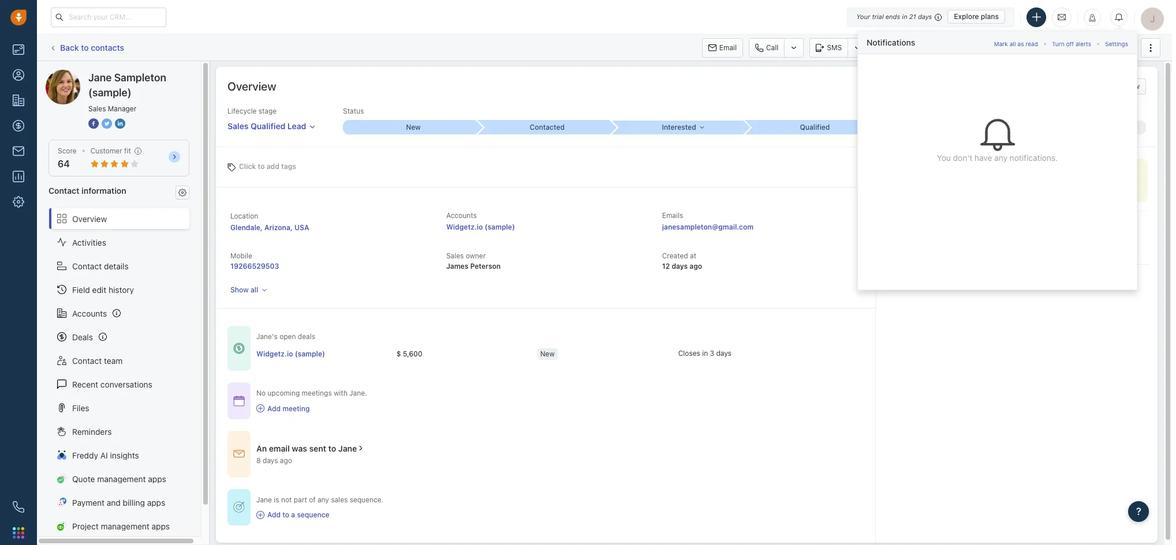 Task type: locate. For each thing, give the bounding box(es) containing it.
jane sampleton (sample)
[[69, 69, 164, 79]]

with
[[919, 221, 933, 229], [334, 390, 348, 398]]

widgetz.io (sample) link up owner
[[447, 223, 515, 232]]

add down is
[[267, 511, 281, 520]]

contacts
[[91, 43, 124, 52]]

jane. inside had a call with jane. she requested the proposal document and pricing quote asap.
[[935, 221, 952, 229]]

facebook circled image
[[88, 118, 99, 130]]

to for add to a sequence
[[283, 511, 289, 520]]

jane. left she
[[935, 221, 952, 229]]

a inside had a call with jane. she requested the proposal document and pricing quote asap.
[[900, 221, 904, 229]]

sales owner james peterson
[[447, 252, 501, 271]]

1 vertical spatial ago
[[280, 457, 292, 465]]

fit
[[124, 147, 131, 155]]

interested button
[[611, 121, 745, 134]]

accounts up deals
[[72, 309, 107, 319]]

2 vertical spatial apps
[[152, 522, 170, 532]]

the
[[1004, 221, 1014, 229]]

closes in 3 days
[[679, 349, 732, 358]]

1 horizontal spatial widgetz.io (sample) link
[[447, 223, 515, 232]]

(sample) down jane sampleton (sample)
[[88, 87, 132, 99]]

(sample) for jane sampleton (sample) sales manager
[[88, 87, 132, 99]]

1 vertical spatial overview
[[72, 214, 107, 224]]

proposal
[[1016, 221, 1045, 229]]

0 vertical spatial contact
[[49, 186, 79, 196]]

2 vertical spatial contact
[[72, 356, 102, 366]]

all right show
[[251, 286, 258, 295]]

apps
[[148, 475, 166, 484], [147, 498, 165, 508], [152, 522, 170, 532]]

0 vertical spatial a
[[900, 221, 904, 229]]

in left 21
[[903, 13, 908, 20]]

0 horizontal spatial new
[[406, 123, 421, 132]]

(sample) up manager
[[131, 69, 164, 79]]

upcoming
[[268, 390, 300, 398]]

show
[[231, 286, 249, 295]]

jane down contacts
[[88, 72, 112, 84]]

your
[[857, 13, 871, 20]]

1 horizontal spatial new
[[541, 350, 555, 359]]

days down created in the right of the page
[[672, 262, 688, 271]]

container_wx8msf4aqz5i3rn1 image right sent
[[357, 445, 365, 453]]

add to a sequence
[[267, 511, 330, 520]]

task
[[891, 43, 906, 52]]

(sample) down deals
[[295, 350, 325, 359]]

add meeting link
[[257, 404, 367, 414]]

sms button
[[810, 38, 848, 57]]

container_wx8msf4aqz5i3rn1 image
[[233, 343, 245, 355], [257, 405, 265, 413], [357, 445, 365, 453], [257, 512, 265, 520]]

jane left is
[[257, 496, 272, 505]]

plans
[[981, 12, 999, 21]]

0 vertical spatial in
[[903, 13, 908, 20]]

0 horizontal spatial qualified
[[251, 121, 286, 131]]

apps up payment and billing apps
[[148, 475, 166, 484]]

all left as
[[1010, 40, 1017, 47]]

overview up activities
[[72, 214, 107, 224]]

0 horizontal spatial accounts
[[72, 309, 107, 319]]

days
[[919, 13, 933, 20], [672, 262, 688, 271], [717, 349, 732, 358], [263, 457, 278, 465]]

team
[[104, 356, 123, 366]]

1 horizontal spatial any
[[995, 153, 1008, 163]]

1 vertical spatial contact
[[72, 261, 102, 271]]

sales down lifecycle
[[228, 121, 249, 131]]

widgetz.io (sample) link down open
[[257, 349, 325, 359]]

to
[[81, 43, 89, 52], [258, 162, 265, 171], [329, 444, 336, 454], [283, 511, 289, 520]]

new
[[406, 123, 421, 132], [541, 350, 555, 359]]

0 horizontal spatial ago
[[280, 457, 292, 465]]

payment and billing apps
[[72, 498, 165, 508]]

off
[[1067, 40, 1075, 47]]

(sample) inside jane sampleton (sample) sales manager
[[88, 87, 132, 99]]

accounts
[[447, 211, 477, 220], [72, 309, 107, 319]]

management down payment and billing apps
[[101, 522, 150, 532]]

not
[[281, 496, 292, 505]]

jane right sent
[[338, 444, 357, 454]]

0 vertical spatial management
[[97, 475, 146, 484]]

send email image
[[1058, 12, 1067, 22]]

days inside row
[[717, 349, 732, 358]]

1 container_wx8msf4aqz5i3rn1 image from the top
[[233, 396, 245, 407]]

add deal
[[1081, 43, 1109, 52]]

0 vertical spatial widgetz.io (sample) link
[[447, 223, 515, 232]]

1 horizontal spatial with
[[919, 221, 933, 229]]

1 vertical spatial with
[[334, 390, 348, 398]]

and inside had a call with jane. she requested the proposal document and pricing quote asap.
[[1081, 221, 1093, 229]]

1 vertical spatial widgetz.io
[[257, 350, 293, 359]]

days right 21
[[919, 13, 933, 20]]

sales activities button
[[974, 38, 1063, 57], [974, 38, 1057, 57]]

customer
[[91, 147, 122, 155]]

emails janesampleton@gmail.com
[[663, 211, 754, 232]]

widgetz.io inside row
[[257, 350, 293, 359]]

1 horizontal spatial a
[[900, 221, 904, 229]]

add down upcoming
[[267, 405, 281, 413]]

sales inside sales owner james peterson
[[447, 252, 464, 261]]

to left add
[[258, 162, 265, 171]]

widgetz.io (sample) link inside row
[[257, 349, 325, 359]]

overview
[[1111, 82, 1140, 91]]

1 vertical spatial new
[[541, 350, 555, 359]]

to down not
[[283, 511, 289, 520]]

1 horizontal spatial all
[[1010, 40, 1017, 47]]

0 vertical spatial with
[[919, 221, 933, 229]]

0 horizontal spatial all
[[251, 286, 258, 295]]

jane for jane sampleton (sample) sales manager
[[88, 72, 112, 84]]

with right call on the right
[[919, 221, 933, 229]]

call button
[[749, 38, 785, 57]]

0 horizontal spatial in
[[703, 349, 708, 358]]

64 button
[[58, 159, 70, 169]]

your trial ends in 21 days
[[857, 13, 933, 20]]

add meeting
[[267, 405, 310, 413]]

1 vertical spatial container_wx8msf4aqz5i3rn1 image
[[233, 449, 245, 461]]

accounts inside accounts widgetz.io (sample)
[[447, 211, 477, 220]]

in
[[903, 13, 908, 20], [703, 349, 708, 358]]

management for project
[[101, 522, 150, 532]]

with right meetings
[[334, 390, 348, 398]]

usa
[[295, 224, 309, 232]]

(sample) inside accounts widgetz.io (sample)
[[485, 223, 515, 232]]

1 horizontal spatial overview
[[228, 80, 276, 93]]

status
[[343, 107, 364, 116]]

to right back
[[81, 43, 89, 52]]

ago down at at the top right
[[690, 262, 703, 271]]

to right sent
[[329, 444, 336, 454]]

sampleton for jane sampleton (sample)
[[89, 69, 129, 79]]

a down not
[[291, 511, 295, 520]]

Search your CRM... text field
[[51, 7, 166, 27]]

sales for sales qualified lead
[[228, 121, 249, 131]]

files
[[72, 404, 89, 413]]

days inside created at 12 days ago
[[672, 262, 688, 271]]

0 vertical spatial overview
[[228, 80, 276, 93]]

apps down payment and billing apps
[[152, 522, 170, 532]]

at
[[690, 252, 697, 261]]

in left 3 on the bottom right of the page
[[703, 349, 708, 358]]

sales inside sales qualified lead link
[[228, 121, 249, 131]]

with inside had a call with jane. she requested the proposal document and pricing quote asap.
[[919, 221, 933, 229]]

0 vertical spatial jane.
[[935, 221, 952, 229]]

1 vertical spatial accounts
[[72, 309, 107, 319]]

sampleton up manager
[[114, 72, 166, 84]]

was
[[292, 444, 307, 454]]

qualified link
[[745, 120, 879, 135]]

sales up james
[[447, 252, 464, 261]]

settings
[[1106, 40, 1129, 47]]

container_wx8msf4aqz5i3rn1 image inside the "add to a sequence" link
[[257, 512, 265, 520]]

1 horizontal spatial and
[[1081, 221, 1093, 229]]

accounts for accounts
[[72, 309, 107, 319]]

2 vertical spatial add
[[267, 511, 281, 520]]

add left deal
[[1081, 43, 1094, 52]]

add to a sequence link
[[257, 511, 384, 521]]

jane down back
[[69, 69, 87, 79]]

sales
[[991, 43, 1009, 52], [88, 105, 106, 113], [228, 121, 249, 131], [447, 252, 464, 261]]

any right of
[[318, 496, 329, 505]]

trial
[[873, 13, 884, 20]]

apps right billing
[[147, 498, 165, 508]]

and left billing
[[107, 498, 121, 508]]

she
[[954, 221, 967, 229]]

ends
[[886, 13, 901, 20]]

deals
[[72, 333, 93, 342]]

0 horizontal spatial and
[[107, 498, 121, 508]]

add inside button
[[1081, 43, 1094, 52]]

contact for contact information
[[49, 186, 79, 196]]

overview up lifecycle stage
[[228, 80, 276, 93]]

meeting
[[283, 405, 310, 413]]

1 horizontal spatial jane.
[[935, 221, 952, 229]]

edit
[[92, 285, 106, 295]]

lead
[[288, 121, 306, 131]]

freddy
[[72, 451, 98, 461]]

accounts up owner
[[447, 211, 477, 220]]

1 horizontal spatial widgetz.io
[[447, 223, 483, 232]]

container_wx8msf4aqz5i3rn1 image left 8
[[233, 449, 245, 461]]

any right have
[[995, 153, 1008, 163]]

manager
[[108, 105, 137, 113]]

management up payment and billing apps
[[97, 475, 146, 484]]

you
[[938, 153, 951, 163]]

contact information
[[49, 186, 126, 196]]

container_wx8msf4aqz5i3rn1 image down no
[[257, 405, 265, 413]]

0 horizontal spatial any
[[318, 496, 329, 505]]

sampleton
[[89, 69, 129, 79], [114, 72, 166, 84]]

back
[[60, 43, 79, 52]]

widgetz.io (sample) link
[[447, 223, 515, 232], [257, 349, 325, 359]]

0 vertical spatial container_wx8msf4aqz5i3rn1 image
[[233, 396, 245, 407]]

1 vertical spatial jane.
[[350, 390, 367, 398]]

1 vertical spatial management
[[101, 522, 150, 532]]

read
[[1026, 40, 1039, 47]]

james
[[447, 262, 469, 271]]

0 vertical spatial apps
[[148, 475, 166, 484]]

container_wx8msf4aqz5i3rn1 image
[[233, 396, 245, 407], [233, 449, 245, 461], [233, 502, 245, 514]]

sales
[[331, 496, 348, 505]]

widgetz.io down jane's
[[257, 350, 293, 359]]

contact up recent
[[72, 356, 102, 366]]

billing
[[123, 498, 145, 508]]

and left the pricing
[[1081, 221, 1093, 229]]

0 horizontal spatial jane.
[[350, 390, 367, 398]]

email button
[[702, 38, 744, 57]]

contact down "64"
[[49, 186, 79, 196]]

container_wx8msf4aqz5i3rn1 image left the add to a sequence
[[257, 512, 265, 520]]

1 vertical spatial all
[[251, 286, 258, 295]]

0 vertical spatial add
[[1081, 43, 1094, 52]]

sampleton down contacts
[[89, 69, 129, 79]]

contact down activities
[[72, 261, 102, 271]]

0 horizontal spatial widgetz.io
[[257, 350, 293, 359]]

2 vertical spatial container_wx8msf4aqz5i3rn1 image
[[233, 502, 245, 514]]

widgetz.io inside accounts widgetz.io (sample)
[[447, 223, 483, 232]]

0 horizontal spatial overview
[[72, 214, 107, 224]]

sales left as
[[991, 43, 1009, 52]]

1 vertical spatial a
[[291, 511, 295, 520]]

activities
[[72, 238, 106, 248]]

0 horizontal spatial widgetz.io (sample) link
[[257, 349, 325, 359]]

to for click to add tags
[[258, 162, 265, 171]]

management
[[97, 475, 146, 484], [101, 522, 150, 532]]

0 vertical spatial any
[[995, 153, 1008, 163]]

days right 3 on the bottom right of the page
[[717, 349, 732, 358]]

pricing
[[1095, 221, 1118, 229]]

1 vertical spatial and
[[107, 498, 121, 508]]

add for add to a sequence
[[267, 511, 281, 520]]

3 container_wx8msf4aqz5i3rn1 image from the top
[[233, 502, 245, 514]]

task button
[[874, 38, 912, 57]]

jane for jane is not part of any sales sequence.
[[257, 496, 272, 505]]

1 horizontal spatial in
[[903, 13, 908, 20]]

explore plans link
[[948, 10, 1006, 24]]

project
[[72, 522, 99, 532]]

jane. right meetings
[[350, 390, 367, 398]]

jane inside jane sampleton (sample) sales manager
[[88, 72, 112, 84]]

(sample) up owner
[[485, 223, 515, 232]]

0 horizontal spatial a
[[291, 511, 295, 520]]

1 vertical spatial in
[[703, 349, 708, 358]]

0 vertical spatial widgetz.io
[[447, 223, 483, 232]]

0 horizontal spatial with
[[334, 390, 348, 398]]

$
[[397, 350, 401, 359]]

management for quote
[[97, 475, 146, 484]]

sampleton inside jane sampleton (sample) sales manager
[[114, 72, 166, 84]]

1 vertical spatial widgetz.io (sample) link
[[257, 349, 325, 359]]

sales up facebook circled icon
[[88, 105, 106, 113]]

jane.
[[935, 221, 952, 229], [350, 390, 367, 398]]

0 vertical spatial ago
[[690, 262, 703, 271]]

phone element
[[7, 496, 30, 519]]

1 vertical spatial add
[[267, 405, 281, 413]]

2 container_wx8msf4aqz5i3rn1 image from the top
[[233, 449, 245, 461]]

0 vertical spatial all
[[1010, 40, 1017, 47]]

widgetz.io up owner
[[447, 223, 483, 232]]

had a call with jane. she requested the proposal document and pricing quote asap.
[[885, 221, 1139, 239]]

ago down email
[[280, 457, 292, 465]]

new inside row
[[541, 350, 555, 359]]

0 vertical spatial accounts
[[447, 211, 477, 220]]

row
[[257, 343, 820, 367]]

container_wx8msf4aqz5i3rn1 image left no
[[233, 396, 245, 407]]

deals
[[298, 333, 315, 342]]

a
[[900, 221, 904, 229], [291, 511, 295, 520]]

all for mark
[[1010, 40, 1017, 47]]

widgetz.io
[[447, 223, 483, 232], [257, 350, 293, 359]]

0 vertical spatial and
[[1081, 221, 1093, 229]]

a left call on the right
[[900, 221, 904, 229]]

container_wx8msf4aqz5i3rn1 image left is
[[233, 502, 245, 514]]

1 horizontal spatial ago
[[690, 262, 703, 271]]

in inside row
[[703, 349, 708, 358]]

1 horizontal spatial accounts
[[447, 211, 477, 220]]



Task type: vqa. For each thing, say whether or not it's contained in the screenshot.
'Choose'
no



Task type: describe. For each thing, give the bounding box(es) containing it.
sampleton for jane sampleton (sample) sales manager
[[114, 72, 166, 84]]

twitter circled image
[[102, 118, 112, 130]]

customize
[[1075, 82, 1109, 91]]

sequence
[[297, 511, 330, 520]]

jane for jane sampleton (sample)
[[69, 69, 87, 79]]

no upcoming meetings with jane.
[[257, 390, 367, 398]]

customize overview button
[[1058, 79, 1147, 95]]

mobile 19266529503
[[231, 252, 279, 271]]

jane is not part of any sales sequence.
[[257, 496, 384, 505]]

contact for contact details
[[72, 261, 102, 271]]

reminders
[[72, 427, 112, 437]]

apps for quote management apps
[[148, 475, 166, 484]]

project management apps
[[72, 522, 170, 532]]

19266529503 link
[[231, 262, 279, 271]]

quote
[[1120, 221, 1139, 229]]

jane's open deals
[[257, 333, 315, 342]]

ago inside created at 12 days ago
[[690, 262, 703, 271]]

row containing closes in 3 days
[[257, 343, 820, 367]]

phone image
[[13, 502, 24, 514]]

email
[[269, 444, 290, 454]]

mng settings image
[[179, 189, 187, 197]]

8 days ago
[[257, 457, 292, 465]]

open
[[280, 333, 296, 342]]

notifications
[[867, 37, 916, 47]]

sent
[[309, 444, 326, 454]]

with for call
[[919, 221, 933, 229]]

as
[[1018, 40, 1025, 47]]

accounts for accounts widgetz.io (sample)
[[447, 211, 477, 220]]

mobile
[[231, 252, 252, 261]]

(sample) inside row
[[295, 350, 325, 359]]

recent conversations
[[72, 380, 152, 390]]

contact for contact team
[[72, 356, 102, 366]]

jane. for call
[[935, 221, 952, 229]]

sales for sales activities
[[991, 43, 1009, 52]]

contacted
[[530, 123, 565, 132]]

glendale,
[[231, 224, 263, 232]]

turn off alerts
[[1053, 40, 1092, 47]]

19266529503
[[231, 262, 279, 271]]

call link
[[749, 38, 785, 57]]

jane's
[[257, 333, 278, 342]]

history
[[109, 285, 134, 295]]

(sample) for accounts widgetz.io (sample)
[[485, 223, 515, 232]]

$ 5,600
[[397, 350, 423, 359]]

customer fit
[[91, 147, 131, 155]]

document
[[1046, 221, 1079, 229]]

mark all as read link
[[995, 37, 1039, 48]]

container_wx8msf4aqz5i3rn1 image for no upcoming meetings with jane.
[[233, 396, 245, 407]]

freddy ai insights
[[72, 451, 139, 461]]

add
[[267, 162, 280, 171]]

lifecycle
[[228, 107, 257, 116]]

of
[[309, 496, 316, 505]]

sales qualified lead link
[[228, 116, 316, 132]]

deal
[[1095, 43, 1109, 52]]

an email was sent to jane
[[257, 444, 357, 454]]

container_wx8msf4aqz5i3rn1 image left widgetz.io (sample)
[[233, 343, 245, 355]]

asap.
[[885, 231, 902, 239]]

owner
[[466, 252, 486, 261]]

64
[[58, 159, 70, 169]]

1 vertical spatial apps
[[147, 498, 165, 508]]

don't
[[954, 153, 973, 163]]

interested
[[662, 123, 697, 132]]

jane sampleton (sample) sales manager
[[88, 72, 166, 113]]

contacted link
[[477, 120, 611, 135]]

5,600
[[403, 350, 423, 359]]

jane. for meetings
[[350, 390, 367, 398]]

with for meetings
[[334, 390, 348, 398]]

sms
[[828, 43, 842, 52]]

3
[[710, 349, 715, 358]]

to for back to contacts
[[81, 43, 89, 52]]

explore
[[955, 12, 980, 21]]

closes
[[679, 349, 701, 358]]

quote management apps
[[72, 475, 166, 484]]

turn off alerts link
[[1053, 37, 1092, 48]]

created at 12 days ago
[[663, 252, 703, 271]]

widgetz.io (sample)
[[257, 350, 325, 359]]

12
[[663, 262, 670, 271]]

container_wx8msf4aqz5i3rn1 image inside add meeting link
[[257, 405, 265, 413]]

glendale, arizona, usa link
[[231, 224, 309, 232]]

linkedin circled image
[[115, 118, 125, 130]]

1 horizontal spatial qualified
[[800, 123, 830, 132]]

days right 8
[[263, 457, 278, 465]]

0 vertical spatial new
[[406, 123, 421, 132]]

arizona,
[[265, 224, 293, 232]]

accounts widgetz.io (sample)
[[447, 211, 515, 232]]

score
[[58, 147, 77, 155]]

sales inside jane sampleton (sample) sales manager
[[88, 105, 106, 113]]

customize overview
[[1075, 82, 1140, 91]]

explore plans
[[955, 12, 999, 21]]

ai
[[100, 451, 108, 461]]

requested
[[969, 221, 1002, 229]]

all for show
[[251, 286, 258, 295]]

freshworks switcher image
[[13, 528, 24, 539]]

1 vertical spatial any
[[318, 496, 329, 505]]

click to add tags
[[239, 162, 296, 171]]

settings link
[[1106, 37, 1129, 48]]

sales for sales owner james peterson
[[447, 252, 464, 261]]

meetings
[[302, 390, 332, 398]]

tags
[[281, 162, 296, 171]]

recent
[[72, 380, 98, 390]]

21
[[910, 13, 917, 20]]

field
[[72, 285, 90, 295]]

click
[[239, 162, 256, 171]]

container_wx8msf4aqz5i3rn1 image for jane is not part of any sales sequence.
[[233, 502, 245, 514]]

add for add deal
[[1081, 43, 1094, 52]]

peterson
[[471, 262, 501, 271]]

created
[[663, 252, 689, 261]]

mark
[[995, 40, 1009, 47]]

information
[[82, 186, 126, 196]]

notifications.
[[1010, 153, 1059, 163]]

(sample) for jane sampleton (sample)
[[131, 69, 164, 79]]

new link
[[343, 120, 477, 135]]

contact details
[[72, 261, 129, 271]]

add for add meeting
[[267, 405, 281, 413]]

apps for project management apps
[[152, 522, 170, 532]]



